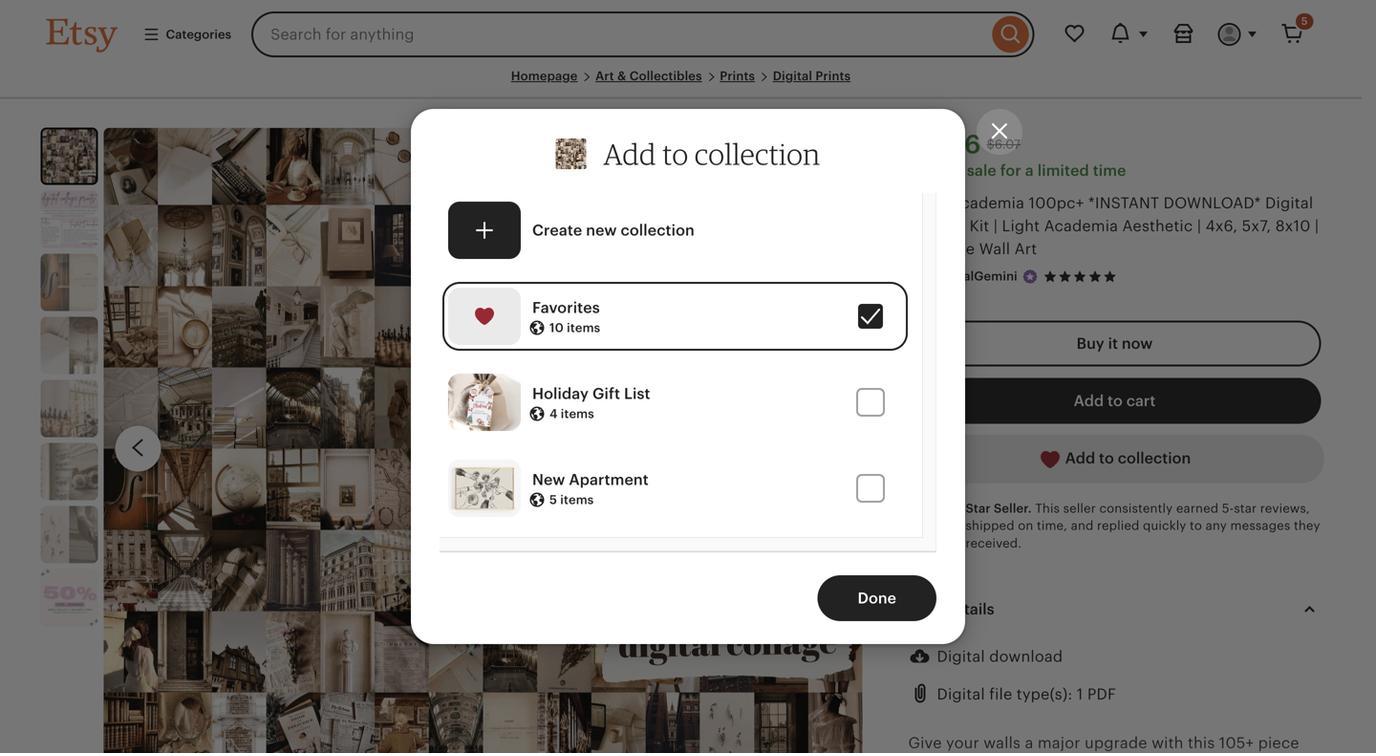 Task type: describe. For each thing, give the bounding box(es) containing it.
1 a from the top
[[1026, 162, 1034, 179]]

1 | from the left
[[994, 218, 998, 235]]

3 | from the left
[[1315, 218, 1320, 235]]

an image of the listing you can save image
[[556, 139, 587, 169]]

25% off sale for a limited time
[[909, 162, 1127, 179]]

$4.56
[[909, 130, 981, 159]]

file
[[990, 686, 1013, 703]]

details
[[946, 601, 995, 618]]

list
[[624, 385, 651, 402]]

they
[[1294, 519, 1321, 533]]

type(s):
[[1017, 686, 1073, 703]]

holiday
[[533, 385, 589, 402]]

item
[[909, 601, 942, 618]]

light academia 100pc+ *instant download* digital collage kit | light academia aesthetic | 4x6, 5x7, 8x10 | printable wall art
[[909, 195, 1320, 258]]

4 items
[[550, 407, 595, 421]]

your
[[947, 735, 980, 752]]

star seller.
[[966, 501, 1032, 516]]

4
[[550, 407, 558, 421]]

2 | from the left
[[1198, 218, 1202, 235]]

kit
[[970, 218, 990, 235]]

walls
[[984, 735, 1021, 752]]

items for holiday gift list
[[561, 407, 595, 421]]

collection for add to collection
[[695, 136, 821, 172]]

this
[[1188, 735, 1215, 752]]

download*
[[1164, 195, 1262, 212]]

105+
[[1220, 735, 1254, 752]]

1
[[1077, 686, 1084, 703]]

replied
[[1098, 519, 1140, 533]]

this
[[1036, 501, 1060, 516]]

give your walls a major upgrade with this 105+ piece
[[909, 735, 1300, 753]]

add to collection dialog
[[0, 0, 1377, 753]]

off
[[943, 162, 964, 179]]

2 prints from the left
[[816, 69, 851, 83]]

homepage
[[511, 69, 578, 83]]

light academia 100pc instant download digital collage kit image 4 image
[[41, 317, 98, 374]]

new apartment
[[533, 471, 649, 488]]

a inside give your walls a major upgrade with this 105+ piece
[[1025, 735, 1034, 752]]

star_seller image
[[1022, 268, 1039, 286]]

star
[[966, 501, 991, 516]]

light academia 100pc instant download digital collage kit image 1 image
[[43, 130, 96, 183]]

received.
[[966, 536, 1022, 551]]

quickly
[[1143, 519, 1187, 533]]

homepage link
[[511, 69, 578, 83]]

holiday gift list
[[533, 385, 651, 402]]

to inside add to collection dialog
[[663, 136, 689, 172]]

25%
[[909, 162, 939, 179]]

create new collection
[[533, 222, 695, 239]]

$4.56 $6.07
[[909, 130, 1021, 159]]

gift
[[593, 385, 621, 402]]

light academia 100pc instant download digital collage kit image 5 image
[[41, 380, 98, 437]]

messages
[[1231, 519, 1291, 533]]

create
[[533, 222, 583, 239]]

digital for digital prints
[[773, 69, 813, 83]]

and
[[1071, 519, 1094, 533]]

new
[[533, 471, 565, 488]]

collectibles
[[630, 69, 702, 83]]

100pc+
[[1029, 195, 1085, 212]]

download
[[990, 648, 1063, 666]]

add to collection
[[604, 136, 821, 172]]

create new collection button
[[440, 193, 911, 268]]

5x7,
[[1243, 218, 1272, 235]]

10 items
[[550, 321, 601, 335]]

1 vertical spatial academia
[[1045, 218, 1119, 235]]

art inside 'light academia 100pc+ *instant download* digital collage kit | light academia aesthetic | 4x6, 5x7, 8x10 | printable wall art'
[[1015, 241, 1038, 258]]

digital prints link
[[773, 69, 851, 83]]

seller
[[1064, 501, 1096, 516]]

*instant
[[1089, 195, 1160, 212]]

done
[[858, 590, 897, 607]]

collection for create new collection
[[621, 222, 695, 239]]

printable
[[909, 241, 975, 258]]

piece
[[1259, 735, 1300, 752]]



Task type: vqa. For each thing, say whether or not it's contained in the screenshot.
shipping inside the $ 164.99 FREE shipping
no



Task type: locate. For each thing, give the bounding box(es) containing it.
to down 'earned'
[[1190, 519, 1203, 533]]

| left 4x6,
[[1198, 218, 1202, 235]]

0 vertical spatial a
[[1026, 162, 1034, 179]]

menu bar
[[46, 69, 1316, 99]]

pdf
[[1088, 686, 1117, 703]]

art & collectibles
[[596, 69, 702, 83]]

items for favorites
[[567, 321, 601, 335]]

1 vertical spatial art
[[1015, 241, 1038, 258]]

academia
[[951, 195, 1025, 212], [1045, 218, 1119, 235]]

1 vertical spatial collection
[[621, 222, 695, 239]]

5-
[[1223, 501, 1234, 516]]

digital inside 'light academia 100pc+ *instant download* digital collage kit | light academia aesthetic | 4x6, 5x7, 8x10 | printable wall art'
[[1266, 195, 1314, 212]]

1 horizontal spatial light
[[1002, 218, 1040, 235]]

reviews,
[[1261, 501, 1311, 516]]

0 horizontal spatial light
[[909, 195, 947, 212]]

None search field
[[252, 11, 1035, 57]]

0 vertical spatial collection
[[695, 136, 821, 172]]

digital down details
[[937, 648, 985, 666]]

digital inside menu bar
[[773, 69, 813, 83]]

collection
[[695, 136, 821, 172], [621, 222, 695, 239]]

favorites
[[533, 299, 600, 316]]

2 vertical spatial items
[[561, 493, 594, 507]]

prints link
[[720, 69, 755, 83]]

0 vertical spatial to
[[663, 136, 689, 172]]

menu bar containing homepage
[[46, 69, 1316, 99]]

art inside menu bar
[[596, 69, 615, 83]]

1 vertical spatial to
[[1190, 519, 1203, 533]]

light academia 100pc instant download digital collage kit image 2 image
[[41, 191, 98, 248]]

0 horizontal spatial academia
[[951, 195, 1025, 212]]

item details
[[909, 601, 995, 618]]

light up "collage"
[[909, 195, 947, 212]]

light
[[909, 195, 947, 212], [1002, 218, 1040, 235]]

items right the 4
[[561, 407, 595, 421]]

1 vertical spatial light
[[1002, 218, 1040, 235]]

light academia 100pc instant download digital collage kit image 3 image
[[41, 254, 98, 311]]

0 vertical spatial light
[[909, 195, 947, 212]]

1 horizontal spatial |
[[1198, 218, 1202, 235]]

earned
[[1177, 501, 1219, 516]]

digital for digital download
[[937, 648, 985, 666]]

art & collectibles link
[[596, 69, 702, 83]]

academia up kit
[[951, 195, 1025, 212]]

0 vertical spatial art
[[596, 69, 615, 83]]

limited
[[1038, 162, 1090, 179]]

0 horizontal spatial |
[[994, 218, 998, 235]]

| right 8x10
[[1315, 218, 1320, 235]]

art up the star_seller icon
[[1015, 241, 1038, 258]]

0 horizontal spatial art
[[596, 69, 615, 83]]

item details button
[[891, 587, 1339, 633]]

a right walls
[[1025, 735, 1034, 752]]

2 a from the top
[[1025, 735, 1034, 752]]

collection right new
[[621, 222, 695, 239]]

0 vertical spatial academia
[[951, 195, 1025, 212]]

4x6,
[[1206, 218, 1238, 235]]

academia down 100pc+
[[1045, 218, 1119, 235]]

with
[[1152, 735, 1184, 752]]

to right add
[[663, 136, 689, 172]]

&
[[618, 69, 627, 83]]

items right 5
[[561, 493, 594, 507]]

digital prints
[[773, 69, 851, 83]]

art left &
[[596, 69, 615, 83]]

5 items
[[550, 493, 594, 507]]

1 horizontal spatial to
[[1190, 519, 1203, 533]]

items for new apartment
[[561, 493, 594, 507]]

to inside this seller consistently earned 5-star reviews, shipped on time, and replied quickly to any messages they received.
[[1190, 519, 1203, 533]]

1 horizontal spatial art
[[1015, 241, 1038, 258]]

add
[[604, 136, 657, 172]]

light academia 100pc instant download digital collage kit image 7 image
[[41, 506, 98, 564]]

new
[[586, 222, 617, 239]]

aesthetic
[[1123, 218, 1193, 235]]

done button
[[818, 576, 937, 621]]

time
[[1093, 162, 1127, 179]]

5
[[550, 493, 557, 507]]

items down favorites
[[567, 321, 601, 335]]

prints
[[720, 69, 755, 83], [816, 69, 851, 83]]

1 vertical spatial a
[[1025, 735, 1034, 752]]

digital right "prints" link
[[773, 69, 813, 83]]

wall
[[980, 241, 1011, 258]]

10
[[550, 321, 564, 335]]

on
[[1018, 519, 1034, 533]]

collage
[[909, 218, 966, 235]]

upgrade
[[1085, 735, 1148, 752]]

0 horizontal spatial to
[[663, 136, 689, 172]]

a
[[1026, 162, 1034, 179], [1025, 735, 1034, 752]]

digital up 8x10
[[1266, 195, 1314, 212]]

collection inside create new collection button
[[621, 222, 695, 239]]

digital download
[[937, 648, 1063, 666]]

1 vertical spatial items
[[561, 407, 595, 421]]

star
[[1234, 501, 1257, 516]]

items
[[567, 321, 601, 335], [561, 407, 595, 421], [561, 493, 594, 507]]

8x10
[[1276, 218, 1311, 235]]

0 horizontal spatial prints
[[720, 69, 755, 83]]

|
[[994, 218, 998, 235], [1198, 218, 1202, 235], [1315, 218, 1320, 235]]

1 prints from the left
[[720, 69, 755, 83]]

for
[[1001, 162, 1022, 179]]

2 horizontal spatial |
[[1315, 218, 1320, 235]]

a right for
[[1026, 162, 1034, 179]]

time,
[[1037, 519, 1068, 533]]

collection down "prints" link
[[695, 136, 821, 172]]

digital for digital file type(s): 1 pdf
[[937, 686, 985, 703]]

1 horizontal spatial prints
[[816, 69, 851, 83]]

digital
[[773, 69, 813, 83], [1266, 195, 1314, 212], [937, 648, 985, 666], [937, 686, 985, 703]]

$6.07
[[987, 137, 1021, 152]]

light up 'wall'
[[1002, 218, 1040, 235]]

light academia 100pc instant download digital collage kit image 8 image
[[41, 569, 98, 627]]

any
[[1206, 519, 1227, 533]]

digital file type(s): 1 pdf
[[937, 686, 1117, 703]]

| right kit
[[994, 218, 998, 235]]

art
[[596, 69, 615, 83], [1015, 241, 1038, 258]]

digital left file
[[937, 686, 985, 703]]

0 vertical spatial items
[[567, 321, 601, 335]]

shipped
[[966, 519, 1015, 533]]

apartment
[[569, 471, 649, 488]]

consistently
[[1100, 501, 1173, 516]]

light academia 100pc instant download digital collage kit image 6 image
[[41, 443, 98, 501]]

give
[[909, 735, 942, 752]]

banner
[[12, 0, 1350, 69]]

this seller consistently earned 5-star reviews, shipped on time, and replied quickly to any messages they received.
[[966, 501, 1321, 551]]

major
[[1038, 735, 1081, 752]]

1 horizontal spatial academia
[[1045, 218, 1119, 235]]

sale
[[967, 162, 997, 179]]

seller.
[[994, 501, 1032, 516]]



